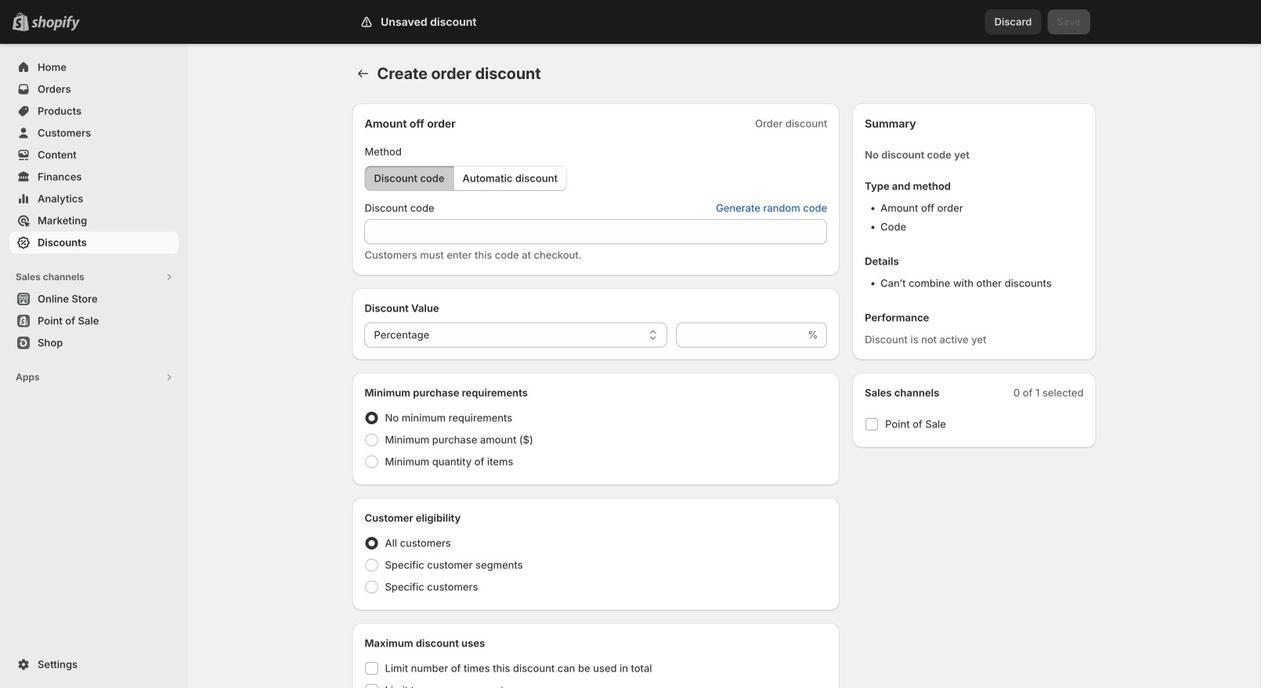 Task type: vqa. For each thing, say whether or not it's contained in the screenshot.
Guide Categories group
no



Task type: describe. For each thing, give the bounding box(es) containing it.
shopify image
[[31, 15, 80, 31]]



Task type: locate. For each thing, give the bounding box(es) containing it.
None text field
[[365, 219, 827, 244], [676, 323, 805, 348], [365, 219, 827, 244], [676, 323, 805, 348]]



